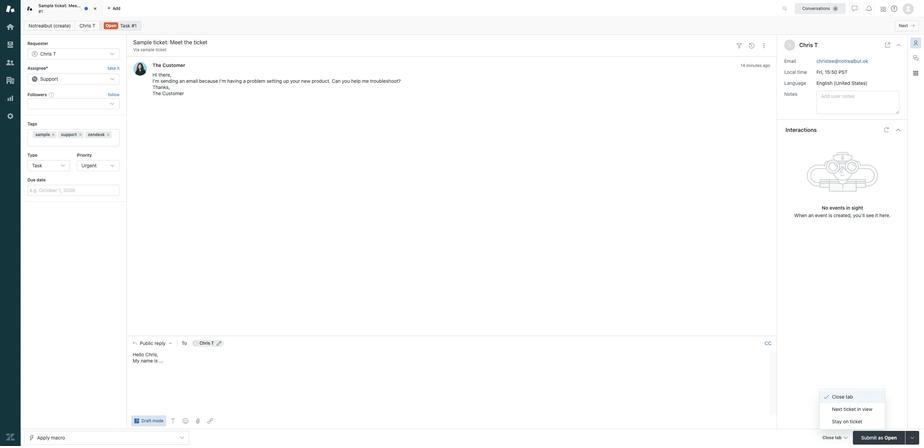 Task type: describe. For each thing, give the bounding box(es) containing it.
minutes
[[747, 63, 762, 68]]

draft
[[142, 418, 152, 424]]

fri,
[[817, 69, 824, 75]]

public reply
[[140, 341, 166, 346]]

open inside secondary element
[[106, 23, 117, 28]]

zendesk support image
[[6, 4, 15, 13]]

is inside no events in sight when an event is created, you'll see it here.
[[829, 212, 833, 218]]

take
[[108, 66, 116, 71]]

Subject field
[[132, 38, 732, 46]]

sending
[[161, 78, 178, 84]]

pst
[[839, 69, 848, 75]]

1 the from the top
[[153, 62, 161, 68]]

hide composer image
[[449, 333, 455, 339]]

close tab button
[[820, 431, 851, 446]]

email
[[186, 78, 198, 84]]

local
[[785, 69, 797, 75]]

#1 inside secondary element
[[132, 23, 137, 29]]

meet
[[69, 3, 79, 8]]

followers
[[28, 92, 47, 97]]

language
[[785, 80, 807, 86]]

ago
[[764, 63, 771, 68]]

main element
[[0, 0, 21, 446]]

chris inside requester element
[[40, 51, 52, 57]]

public reply button
[[127, 336, 177, 351]]

close inside close tab dropdown button
[[823, 435, 835, 440]]

macro
[[51, 435, 65, 441]]

0 vertical spatial sample
[[141, 47, 155, 52]]

filter image
[[737, 43, 743, 48]]

name
[[141, 358, 153, 364]]

(create)
[[53, 23, 71, 29]]

reply
[[155, 341, 166, 346]]

notrealbut (create)
[[29, 23, 71, 29]]

close tab inside menu item
[[833, 394, 854, 400]]

...
[[159, 358, 163, 364]]

info on adding followers image
[[49, 92, 54, 98]]

type
[[28, 153, 37, 158]]

english
[[817, 80, 833, 86]]

displays possible ticket submission types image
[[910, 435, 916, 441]]

ticket right 'on'
[[851, 419, 863, 425]]

apply
[[37, 435, 50, 441]]

add attachment image
[[195, 418, 201, 424]]

zendesk image
[[6, 433, 15, 442]]

to
[[182, 340, 187, 346]]

view
[[863, 406, 873, 412]]

submit
[[862, 435, 878, 441]]

close inside menu item
[[833, 394, 845, 400]]

chris t right user image
[[800, 42, 819, 48]]

apps image
[[914, 70, 919, 76]]

next for next
[[900, 23, 909, 28]]

requester
[[28, 41, 48, 46]]

avatar image
[[133, 62, 147, 76]]

fri, 15:50 pst
[[817, 69, 848, 75]]

the inside hi there, i'm sending an email because i'm having a problem setting up your new product. can you help me troubleshoot? thanks, the customer
[[153, 91, 161, 96]]

menu containing close tab
[[820, 389, 886, 430]]

new
[[302, 78, 311, 84]]

next ticket in view
[[833, 406, 873, 412]]

tags
[[28, 121, 37, 127]]

can
[[332, 78, 341, 84]]

the customer link
[[153, 62, 185, 68]]

it inside no events in sight when an event is created, you'll see it here.
[[876, 212, 879, 218]]

troubleshoot?
[[370, 78, 401, 84]]

sight
[[852, 205, 864, 211]]

user image
[[789, 43, 792, 47]]

there,
[[159, 72, 172, 78]]

urgent button
[[77, 160, 120, 171]]

task for task #1
[[120, 23, 130, 29]]

chris t right christee@notrealbut.ok image
[[200, 341, 214, 346]]

me
[[362, 78, 369, 84]]

in for view
[[858, 406, 862, 412]]

notrealbut (create) button
[[24, 21, 75, 31]]

1 vertical spatial close image
[[897, 42, 902, 48]]

problem
[[247, 78, 266, 84]]

insert emojis image
[[183, 418, 188, 424]]

assignee* element
[[28, 74, 120, 85]]

zendesk
[[88, 132, 105, 137]]

via sample ticket
[[133, 47, 167, 52]]

the customer
[[153, 62, 185, 68]]

an inside no events in sight when an event is created, you'll see it here.
[[809, 212, 815, 218]]

remove image for sample
[[51, 133, 56, 137]]

mode
[[153, 418, 164, 424]]

14 minutes ago
[[741, 63, 771, 68]]

in for sight
[[847, 205, 851, 211]]

notifications image
[[867, 6, 873, 11]]

chris t link
[[75, 21, 100, 31]]

support
[[61, 132, 77, 137]]

organizations image
[[6, 76, 15, 85]]

stay on ticket menu item
[[820, 416, 886, 428]]

submit as open
[[862, 435, 898, 441]]

chris t inside secondary element
[[80, 23, 95, 29]]

apply macro
[[37, 435, 65, 441]]

urgent
[[81, 163, 97, 168]]

take it button
[[108, 65, 120, 72]]

chris t inside requester element
[[40, 51, 56, 57]]

zendesk products image
[[882, 7, 886, 12]]

#1 inside sample ticket: meet the ticket #1
[[39, 9, 43, 14]]

tab inside dropdown button
[[836, 435, 842, 440]]

stay
[[833, 419, 843, 425]]

15:50
[[826, 69, 838, 75]]

t inside secondary element
[[92, 23, 95, 29]]

english (united states)
[[817, 80, 868, 86]]

sample
[[39, 3, 54, 8]]

add
[[113, 6, 121, 11]]

add link (cmd k) image
[[208, 418, 213, 424]]

public
[[140, 341, 153, 346]]

conversations button
[[796, 3, 847, 14]]

ticket up the customer link
[[156, 47, 167, 52]]

add button
[[103, 0, 125, 17]]

1 vertical spatial sample
[[35, 132, 50, 137]]

you
[[342, 78, 350, 84]]

user image
[[788, 43, 793, 47]]

get help image
[[892, 6, 898, 12]]

0 vertical spatial customer
[[163, 62, 185, 68]]

task button
[[28, 160, 70, 171]]

sample ticket: meet the ticket #1
[[39, 3, 99, 14]]

here.
[[880, 212, 892, 218]]



Task type: locate. For each thing, give the bounding box(es) containing it.
up
[[284, 78, 289, 84]]

hello
[[133, 352, 144, 358]]

0 vertical spatial open
[[106, 23, 117, 28]]

close image
[[92, 5, 99, 12], [897, 42, 902, 48]]

the
[[80, 3, 86, 8]]

customer
[[163, 62, 185, 68], [162, 91, 184, 96]]

1 horizontal spatial an
[[809, 212, 815, 218]]

1 vertical spatial customer
[[162, 91, 184, 96]]

close image inside 'tab'
[[92, 5, 99, 12]]

ticket inside sample ticket: meet the ticket #1
[[88, 3, 99, 8]]

on
[[844, 419, 849, 425]]

0 horizontal spatial it
[[117, 66, 120, 71]]

christee@notrealbut.ok image
[[193, 341, 198, 346]]

1 horizontal spatial close image
[[897, 42, 902, 48]]

event
[[816, 212, 828, 218]]

Due date field
[[28, 185, 120, 196]]

conversations
[[803, 6, 831, 11]]

1 vertical spatial tab
[[836, 435, 842, 440]]

sample down tags
[[35, 132, 50, 137]]

customers image
[[6, 58, 15, 67]]

1 vertical spatial #1
[[132, 23, 137, 29]]

close tab down stay
[[823, 435, 842, 440]]

0 vertical spatial close
[[833, 394, 845, 400]]

customer inside hi there, i'm sending an email because i'm having a problem setting up your new product. can you help me troubleshoot? thanks, the customer
[[162, 91, 184, 96]]

close up next ticket in view
[[833, 394, 845, 400]]

ticket
[[88, 3, 99, 8], [156, 47, 167, 52], [844, 406, 857, 412], [851, 419, 863, 425]]

format text image
[[170, 418, 176, 424]]

2 remove image from the left
[[78, 133, 82, 137]]

an left "email"
[[180, 78, 185, 84]]

when
[[795, 212, 808, 218]]

due date
[[28, 177, 46, 183]]

close
[[833, 394, 845, 400], [823, 435, 835, 440]]

next button
[[896, 20, 920, 31]]

1 i'm from the left
[[153, 78, 159, 84]]

Public reply composer Draft mode text field
[[130, 351, 770, 365]]

1 horizontal spatial next
[[900, 23, 909, 28]]

task for task
[[32, 163, 42, 168]]

task down type
[[32, 163, 42, 168]]

the
[[153, 62, 161, 68], [153, 91, 161, 96]]

0 horizontal spatial #1
[[39, 9, 43, 14]]

customer up there,
[[163, 62, 185, 68]]

0 horizontal spatial tab
[[836, 435, 842, 440]]

Add user notes text field
[[817, 91, 900, 114]]

chris right christee@notrealbut.ok image
[[200, 341, 210, 346]]

close down stay
[[823, 435, 835, 440]]

1 vertical spatial close tab
[[823, 435, 842, 440]]

my
[[133, 358, 140, 364]]

tab inside menu item
[[847, 394, 854, 400]]

see
[[867, 212, 875, 218]]

0 vertical spatial close tab
[[833, 394, 854, 400]]

ticket down the close tab menu item
[[844, 406, 857, 412]]

because
[[199, 78, 218, 84]]

customer down sending
[[162, 91, 184, 96]]

0 horizontal spatial in
[[847, 205, 851, 211]]

next inside menu item
[[833, 406, 843, 412]]

time
[[798, 69, 808, 75]]

is
[[829, 212, 833, 218], [154, 358, 158, 364]]

notes
[[785, 91, 798, 97]]

chris
[[80, 23, 91, 29], [800, 42, 814, 48], [40, 51, 52, 57], [200, 341, 210, 346]]

close tab
[[833, 394, 854, 400], [823, 435, 842, 440]]

get started image
[[6, 22, 15, 31]]

0 horizontal spatial task
[[32, 163, 42, 168]]

followers element
[[28, 98, 120, 109]]

requester element
[[28, 49, 120, 60]]

is left ...
[[154, 358, 158, 364]]

product.
[[312, 78, 331, 84]]

1 vertical spatial next
[[833, 406, 843, 412]]

1 horizontal spatial is
[[829, 212, 833, 218]]

is inside hello chris, my name is ...
[[154, 358, 158, 364]]

1 vertical spatial an
[[809, 212, 815, 218]]

1 horizontal spatial tab
[[847, 394, 854, 400]]

tab
[[21, 0, 103, 17]]

chris inside secondary element
[[80, 23, 91, 29]]

as
[[879, 435, 884, 441]]

tab down stay
[[836, 435, 842, 440]]

chris t down the
[[80, 23, 95, 29]]

t
[[92, 23, 95, 29], [815, 42, 819, 48], [53, 51, 56, 57], [211, 341, 214, 346]]

in inside no events in sight when an event is created, you'll see it here.
[[847, 205, 851, 211]]

view more details image
[[886, 42, 891, 48]]

remove image
[[106, 133, 110, 137]]

assignee*
[[28, 66, 48, 71]]

you'll
[[854, 212, 866, 218]]

having
[[227, 78, 242, 84]]

created,
[[834, 212, 853, 218]]

take it
[[108, 66, 120, 71]]

your
[[290, 78, 300, 84]]

menu
[[820, 389, 886, 430]]

hi
[[153, 72, 157, 78]]

close tab inside dropdown button
[[823, 435, 842, 440]]

chris down the
[[80, 23, 91, 29]]

1 vertical spatial open
[[885, 435, 898, 441]]

1 horizontal spatial in
[[858, 406, 862, 412]]

0 vertical spatial it
[[117, 66, 120, 71]]

secondary element
[[21, 19, 925, 33]]

cc button
[[765, 340, 772, 347]]

#1 down sample
[[39, 9, 43, 14]]

sample right via
[[141, 47, 155, 52]]

open left task #1
[[106, 23, 117, 28]]

#1 up via
[[132, 23, 137, 29]]

no
[[823, 205, 829, 211]]

0 horizontal spatial i'm
[[153, 78, 159, 84]]

in inside menu item
[[858, 406, 862, 412]]

0 horizontal spatial is
[[154, 358, 158, 364]]

0 vertical spatial is
[[829, 212, 833, 218]]

close image right the 'view more details' image
[[897, 42, 902, 48]]

i'm down the hi
[[153, 78, 159, 84]]

1 horizontal spatial open
[[885, 435, 898, 441]]

tab up next ticket in view
[[847, 394, 854, 400]]

task down add
[[120, 23, 130, 29]]

close tab menu item
[[820, 391, 886, 403]]

remove image left 'support'
[[51, 133, 56, 137]]

support
[[40, 76, 58, 82]]

2 the from the top
[[153, 91, 161, 96]]

ticket right the
[[88, 3, 99, 8]]

in left sight
[[847, 205, 851, 211]]

events
[[830, 205, 846, 211]]

1 horizontal spatial task
[[120, 23, 130, 29]]

chris down requester
[[40, 51, 52, 57]]

sample
[[141, 47, 155, 52], [35, 132, 50, 137]]

in left view
[[858, 406, 862, 412]]

it right see
[[876, 212, 879, 218]]

christee@notrealbut.ok
[[817, 58, 869, 64]]

task
[[120, 23, 130, 29], [32, 163, 42, 168]]

#1
[[39, 9, 43, 14], [132, 23, 137, 29]]

14 minutes ago text field
[[741, 63, 771, 68]]

remove image
[[51, 133, 56, 137], [78, 133, 82, 137]]

the up the hi
[[153, 62, 161, 68]]

1 vertical spatial is
[[154, 358, 158, 364]]

hi there, i'm sending an email because i'm having a problem setting up your new product. can you help me troubleshoot? thanks, the customer
[[153, 72, 401, 96]]

0 vertical spatial in
[[847, 205, 851, 211]]

hello chris, my name is ...
[[133, 352, 163, 364]]

0 vertical spatial close image
[[92, 5, 99, 12]]

1 remove image from the left
[[51, 133, 56, 137]]

task #1
[[120, 23, 137, 29]]

1 horizontal spatial i'm
[[219, 78, 226, 84]]

i'm left having
[[219, 78, 226, 84]]

it
[[117, 66, 120, 71], [876, 212, 879, 218]]

chris t
[[80, 23, 95, 29], [800, 42, 819, 48], [40, 51, 56, 57], [200, 341, 214, 346]]

follow button
[[108, 92, 120, 98]]

help
[[352, 78, 361, 84]]

chris t down requester
[[40, 51, 56, 57]]

customer context image
[[914, 40, 919, 46]]

chris,
[[145, 352, 158, 358]]

task inside popup button
[[32, 163, 42, 168]]

the down thanks,
[[153, 91, 161, 96]]

1 vertical spatial it
[[876, 212, 879, 218]]

0 vertical spatial #1
[[39, 9, 43, 14]]

next
[[900, 23, 909, 28], [833, 406, 843, 412]]

chris right user image
[[800, 42, 814, 48]]

1 vertical spatial close
[[823, 435, 835, 440]]

0 horizontal spatial remove image
[[51, 133, 56, 137]]

remove image right 'support'
[[78, 133, 82, 137]]

1 horizontal spatial sample
[[141, 47, 155, 52]]

next ticket in view menu item
[[820, 403, 886, 416]]

remove image for support
[[78, 133, 82, 137]]

0 horizontal spatial an
[[180, 78, 185, 84]]

date
[[37, 177, 46, 183]]

close image right the
[[92, 5, 99, 12]]

it right take
[[117, 66, 120, 71]]

0 vertical spatial tab
[[847, 394, 854, 400]]

draft mode button
[[131, 416, 166, 427]]

open right as
[[885, 435, 898, 441]]

a
[[243, 78, 246, 84]]

2 i'm from the left
[[219, 78, 226, 84]]

task inside secondary element
[[120, 23, 130, 29]]

0 horizontal spatial next
[[833, 406, 843, 412]]

next inside button
[[900, 23, 909, 28]]

1 vertical spatial the
[[153, 91, 161, 96]]

edit user image
[[217, 341, 222, 346]]

states)
[[852, 80, 868, 86]]

0 horizontal spatial open
[[106, 23, 117, 28]]

0 horizontal spatial close image
[[92, 5, 99, 12]]

tabs tab list
[[21, 0, 776, 17]]

0 vertical spatial the
[[153, 62, 161, 68]]

ticket actions image
[[762, 43, 767, 48]]

0 vertical spatial task
[[120, 23, 130, 29]]

button displays agent's chat status as invisible. image
[[853, 6, 858, 11]]

open
[[106, 23, 117, 28], [885, 435, 898, 441]]

0 horizontal spatial sample
[[35, 132, 50, 137]]

views image
[[6, 40, 15, 49]]

tab containing sample ticket: meet the ticket
[[21, 0, 103, 17]]

notrealbut
[[29, 23, 52, 29]]

email
[[785, 58, 797, 64]]

0 vertical spatial next
[[900, 23, 909, 28]]

an
[[180, 78, 185, 84], [809, 212, 815, 218]]

close tab up next ticket in view
[[833, 394, 854, 400]]

admin image
[[6, 112, 15, 121]]

an left the event
[[809, 212, 815, 218]]

ticket:
[[55, 3, 67, 8]]

(united
[[835, 80, 851, 86]]

1 vertical spatial in
[[858, 406, 862, 412]]

thanks,
[[153, 84, 170, 90]]

local time
[[785, 69, 808, 75]]

no events in sight when an event is created, you'll see it here.
[[795, 205, 892, 218]]

1 horizontal spatial #1
[[132, 23, 137, 29]]

is right the event
[[829, 212, 833, 218]]

events image
[[750, 43, 755, 48]]

1 horizontal spatial it
[[876, 212, 879, 218]]

1 horizontal spatial remove image
[[78, 133, 82, 137]]

an inside hi there, i'm sending an email because i'm having a problem setting up your new product. can you help me troubleshoot? thanks, the customer
[[180, 78, 185, 84]]

1 vertical spatial task
[[32, 163, 42, 168]]

reporting image
[[6, 94, 15, 103]]

it inside "button"
[[117, 66, 120, 71]]

0 vertical spatial an
[[180, 78, 185, 84]]

draft mode
[[142, 418, 164, 424]]

next for next ticket in view
[[833, 406, 843, 412]]



Task type: vqa. For each thing, say whether or not it's contained in the screenshot.
'End user'
no



